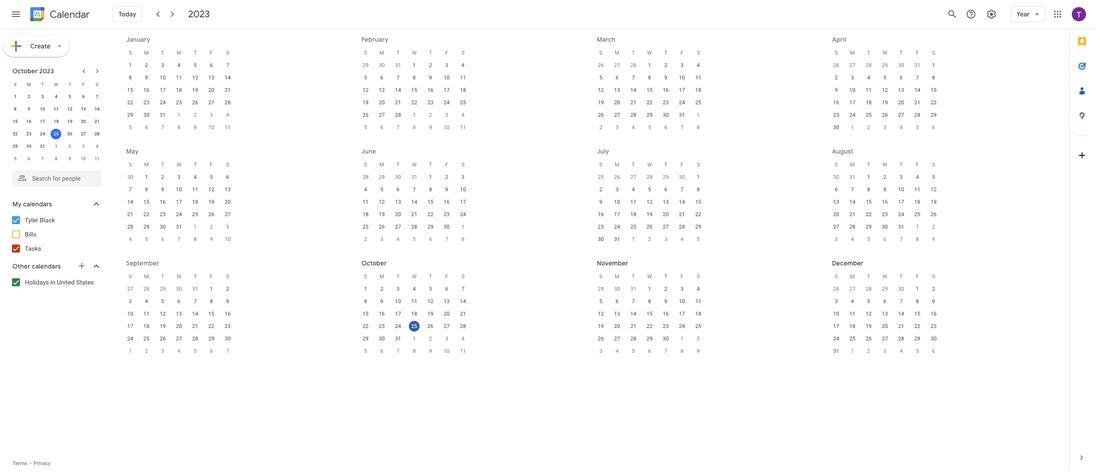 Task type: vqa. For each thing, say whether or not it's contained in the screenshot.


Task type: describe. For each thing, give the bounding box(es) containing it.
13 inside august grid
[[833, 199, 839, 205]]

row containing 6
[[828, 183, 942, 196]]

23 inside october grid
[[379, 323, 385, 329]]

february 10 element
[[206, 122, 217, 133]]

31 inside 'october 2023' grid
[[40, 144, 45, 149]]

february 5 element
[[125, 122, 136, 133]]

31 inside 'element'
[[630, 286, 636, 292]]

row group for january
[[122, 59, 236, 134]]

w for october
[[412, 274, 417, 280]]

october 2023 grid
[[8, 78, 104, 165]]

23 inside 'october 2023' grid
[[26, 131, 31, 136]]

july 2 element
[[360, 234, 371, 245]]

february 3 element
[[206, 110, 217, 120]]

31 inside june grid
[[411, 174, 417, 180]]

m for january
[[144, 50, 149, 56]]

september 9 element
[[928, 234, 939, 245]]

17 inside april grid
[[850, 99, 855, 106]]

terms link
[[12, 460, 27, 467]]

november 1 element for the "25, today" 'element' corresponding to november 2 element corresponding to the november 6 "element" in october grid
[[409, 333, 420, 344]]

december grid
[[828, 270, 942, 357]]

november
[[597, 259, 628, 267]]

june 1 element
[[190, 222, 201, 232]]

12 inside august grid
[[931, 187, 937, 193]]

row containing 18
[[357, 208, 471, 221]]

28 inside 'october 2023' grid
[[95, 131, 100, 136]]

march 6 element
[[376, 122, 387, 133]]

privacy
[[34, 460, 51, 467]]

may 5 element
[[912, 122, 923, 133]]

10 inside the december grid
[[833, 311, 839, 317]]

15 inside april grid
[[931, 87, 937, 93]]

w for december
[[883, 274, 887, 280]]

october 7 element
[[222, 346, 233, 357]]

4 inside row
[[900, 348, 903, 354]]

1 inside august 1 "element"
[[632, 236, 635, 242]]

13 inside july grid
[[663, 199, 669, 205]]

november 3 element for the november 6 "element" within the 'october 2023' grid november 2 element
[[78, 141, 89, 152]]

december 8 element
[[677, 346, 687, 357]]

november 4 element for november 11 element within october grid
[[458, 333, 468, 344]]

26 inside september grid
[[160, 336, 166, 342]]

row group for november
[[593, 283, 706, 357]]

17 inside march grid
[[679, 87, 685, 93]]

april grid
[[828, 47, 942, 134]]

19 inside november grid
[[598, 323, 604, 329]]

today button
[[113, 4, 142, 25]]

20 inside september grid
[[176, 323, 182, 329]]

row containing 13
[[828, 196, 942, 208]]

september 8 element
[[912, 234, 923, 245]]

november grid
[[593, 270, 706, 357]]

april 8 element
[[693, 122, 704, 133]]

november 2 element for the november 6 "element" in october grid
[[425, 333, 436, 344]]

december 7 element
[[661, 346, 671, 357]]

21 inside september grid
[[192, 323, 198, 329]]

16 element inside 'october 2023' grid
[[24, 116, 34, 127]]

20 inside february grid
[[379, 99, 385, 106]]

add other calendars image
[[77, 262, 86, 270]]

18 inside the may grid
[[192, 199, 198, 205]]

f for march
[[681, 50, 684, 56]]

m for november
[[615, 274, 619, 280]]

july 1 element
[[458, 222, 468, 232]]

row group for march
[[593, 59, 706, 134]]

12 inside march grid
[[598, 87, 604, 93]]

calendar heading
[[48, 8, 90, 21]]

26 inside october grid
[[428, 323, 434, 329]]

july 4 element
[[393, 234, 403, 245]]

14 element inside march grid
[[628, 85, 639, 95]]

april 4 element
[[628, 122, 639, 133]]

12 inside june grid
[[379, 199, 385, 205]]

june grid
[[357, 159, 471, 246]]

f for september
[[210, 274, 213, 280]]

february 9 element
[[190, 122, 201, 133]]

july 3 element
[[376, 234, 387, 245]]

november 27 element
[[847, 284, 858, 294]]

november 4 element for november 11 element in 'october 2023' grid
[[92, 141, 102, 152]]

october 2 element
[[141, 346, 152, 357]]

w for july
[[647, 162, 652, 168]]

11 inside april grid
[[866, 87, 872, 93]]

april 1 element
[[693, 110, 704, 120]]

21 inside the may grid
[[127, 211, 133, 218]]

row containing 31
[[828, 345, 942, 357]]

states
[[76, 279, 94, 286]]

year
[[1017, 10, 1030, 18]]

june
[[361, 147, 376, 155]]

7 inside april grid
[[916, 75, 919, 81]]

calendars for my calendars
[[23, 200, 52, 208]]

27 inside june grid
[[395, 224, 401, 230]]

Search for people text field
[[18, 171, 96, 187]]

21 inside june grid
[[411, 211, 417, 218]]

march 4 element
[[458, 110, 468, 120]]

december 3 element
[[596, 346, 606, 357]]

4 inside "element"
[[129, 236, 132, 242]]

october for october 2023
[[12, 67, 38, 75]]

my
[[12, 200, 21, 208]]

september 6 element
[[880, 234, 890, 245]]

january 5 element
[[912, 346, 923, 357]]

september 3 element
[[831, 234, 842, 245]]

august grid
[[828, 159, 942, 246]]

w for august
[[883, 162, 887, 168]]

0 horizontal spatial 2023
[[39, 67, 54, 75]]

november 10 element for november 3 element related to november 2 element corresponding to the november 6 "element" in october grid
[[441, 346, 452, 357]]

16 inside august grid
[[882, 199, 888, 205]]

17 inside 'october 2023' grid
[[40, 119, 45, 124]]

june 10 element
[[222, 234, 233, 245]]

row group for may
[[122, 171, 236, 246]]

29 element inside april grid
[[928, 110, 939, 120]]

august 2 element
[[644, 234, 655, 245]]

june 28 element
[[644, 172, 655, 183]]

other
[[12, 262, 30, 270]]

14 element inside august grid
[[847, 197, 858, 207]]

october 31 element
[[628, 284, 639, 294]]

22 inside september grid
[[208, 323, 214, 329]]

22 inside march grid
[[647, 99, 653, 106]]

february 27 element
[[612, 60, 622, 71]]

june 5 element
[[141, 234, 152, 245]]

–
[[29, 460, 32, 467]]

25, today element for november 2 element corresponding to the november 6 "element" in october grid
[[409, 321, 420, 332]]

19 inside june grid
[[379, 211, 385, 218]]

18 inside october grid
[[411, 311, 417, 317]]

november 6 element for october grid
[[376, 346, 387, 357]]

m for may
[[144, 162, 149, 168]]

25 element up the june 1 element at the top
[[190, 209, 201, 220]]

january 30 element
[[376, 60, 387, 71]]

may 30 element
[[393, 172, 403, 183]]

november 8 element for november 1 element corresponding to the "25, today" 'element' corresponding to november 2 element corresponding to the november 6 "element" in october grid
[[409, 346, 420, 357]]

11 inside november grid
[[695, 298, 701, 305]]

create button
[[4, 36, 69, 57]]

april 2 element
[[596, 122, 606, 133]]

tyler black
[[25, 217, 55, 224]]

29 inside the may grid
[[143, 224, 149, 230]]

23 inside january grid
[[143, 99, 149, 106]]

1 horizontal spatial 2023
[[188, 8, 210, 20]]

august 5 element
[[693, 234, 704, 245]]

september 7 element
[[896, 234, 907, 245]]

26 inside february grid
[[363, 112, 369, 118]]

29 inside 'october 2023' grid
[[13, 144, 18, 149]]

row group for february
[[357, 59, 471, 134]]

october 5 element
[[190, 346, 201, 357]]

february 4 element
[[222, 110, 233, 120]]

july 31 element
[[847, 172, 858, 183]]

tasks
[[25, 245, 41, 252]]

9 inside june 9 element
[[210, 236, 213, 242]]

25 inside june grid
[[363, 224, 369, 230]]

16 element inside february grid
[[425, 85, 436, 95]]

w for may
[[177, 162, 181, 168]]

17 inside january grid
[[160, 87, 166, 93]]

december 4 element
[[612, 346, 622, 357]]

november 9 element for november 2 element corresponding to the november 6 "element" in october grid
[[425, 346, 436, 357]]

14 element inside 'october 2023' grid
[[92, 104, 102, 115]]

m for april
[[850, 50, 855, 56]]

25 element up march 4 element
[[458, 97, 468, 108]]

january
[[126, 36, 150, 44]]

july grid
[[593, 159, 706, 246]]

december 1 element
[[677, 333, 687, 344]]

w for march
[[647, 50, 652, 56]]

f for january
[[210, 50, 213, 56]]

21 inside 'october 2023' grid
[[95, 119, 100, 124]]

row containing 21
[[122, 208, 236, 221]]

13 inside june grid
[[395, 199, 401, 205]]

march 11 element
[[458, 122, 468, 133]]

october grid
[[357, 270, 471, 357]]

29 inside "element"
[[379, 174, 385, 180]]

today
[[119, 10, 136, 18]]

30 inside february grid
[[379, 62, 385, 68]]

november 5 element for october grid
[[360, 346, 371, 357]]

march 2 element
[[425, 110, 436, 120]]

september 2 element
[[928, 222, 939, 232]]

f for february
[[445, 50, 448, 56]]

28 inside january grid
[[225, 99, 231, 106]]

october 4 element
[[174, 346, 184, 357]]

june 29 element
[[661, 172, 671, 183]]

may 4 element
[[896, 122, 907, 133]]

25 inside march grid
[[695, 99, 701, 106]]

november 7 element for 31 'element' in 'october 2023' grid
[[37, 154, 48, 164]]

9 inside the march 9 element
[[429, 124, 432, 131]]

m for june
[[379, 162, 384, 168]]

september grid
[[122, 270, 236, 357]]

november 1 element for the "25, today" 'element' related to the november 6 "element" within the 'october 2023' grid november 2 element
[[51, 141, 61, 152]]

other calendars
[[12, 262, 61, 270]]

25 cell for the november 6 "element" within the 'october 2023' grid november 2 element
[[49, 128, 63, 140]]

july 5 element
[[409, 234, 420, 245]]

october 6 element
[[206, 346, 217, 357]]

14 inside june grid
[[411, 199, 417, 205]]

12 inside april grid
[[882, 87, 888, 93]]

row group for july
[[593, 171, 706, 246]]

17 inside the may grid
[[176, 199, 182, 205]]

march 28 element
[[863, 60, 874, 71]]

f for october
[[445, 274, 448, 280]]

19 inside march grid
[[598, 99, 604, 106]]

13 inside september grid
[[176, 311, 182, 317]]

25 element up september 1 element
[[912, 209, 923, 220]]

row group for august
[[828, 171, 942, 246]]

row group for october
[[357, 283, 471, 357]]

10 inside march grid
[[679, 75, 685, 81]]

march grid
[[593, 47, 706, 134]]

1 inside october 1 element
[[129, 348, 132, 354]]

f for may
[[210, 162, 213, 168]]

july 30 element
[[831, 172, 842, 183]]

january 29 element
[[360, 60, 371, 71]]

13 inside november grid
[[614, 311, 620, 317]]

29 element inside august grid
[[863, 222, 874, 232]]

31 inside january grid
[[160, 112, 166, 118]]

november 29 element
[[880, 284, 890, 294]]

august
[[832, 147, 853, 155]]

april 6 element
[[661, 122, 671, 133]]

privacy link
[[34, 460, 51, 467]]

25 element up july 2 element
[[360, 222, 371, 232]]

june 2 element
[[206, 222, 217, 232]]

20 inside june grid
[[395, 211, 401, 218]]

25 element up april 1 element
[[693, 97, 704, 108]]

w for november
[[647, 274, 652, 280]]

27 inside 'element'
[[850, 286, 855, 292]]

row group for april
[[828, 59, 942, 134]]

16 inside september grid
[[225, 311, 231, 317]]

11 inside the december grid
[[850, 311, 855, 317]]

21 inside the december grid
[[898, 323, 904, 329]]

15 inside the december grid
[[914, 311, 920, 317]]

12 inside 'october 2023' grid
[[67, 107, 72, 111]]

june 3 element
[[222, 222, 233, 232]]

tyler
[[25, 217, 38, 224]]

16 inside march grid
[[663, 87, 669, 93]]

30 element inside 'october 2023' grid
[[24, 141, 34, 152]]

august 4 element
[[677, 234, 687, 245]]

my calendars
[[12, 200, 52, 208]]

9 inside july grid
[[599, 199, 602, 205]]

black
[[40, 217, 55, 224]]

april 5 element
[[644, 122, 655, 133]]

11 inside "element"
[[460, 124, 466, 131]]

9 inside march grid
[[664, 75, 667, 81]]

24 element inside february grid
[[441, 97, 452, 108]]

december 5 element
[[628, 346, 639, 357]]

25 element up february 1 element
[[174, 97, 184, 108]]

m for august
[[850, 162, 855, 168]]

16 element inside march grid
[[661, 85, 671, 95]]

november 26 element
[[831, 284, 842, 294]]

support image
[[966, 9, 976, 20]]

27 inside february grid
[[379, 112, 385, 118]]

january 31 element
[[393, 60, 403, 71]]

m for february
[[379, 50, 384, 56]]

15 inside june grid
[[428, 199, 434, 205]]

16 element inside october grid
[[376, 309, 387, 319]]



Task type: locate. For each thing, give the bounding box(es) containing it.
row group for september
[[122, 283, 236, 357]]

february 7 element
[[157, 122, 168, 133]]

september
[[126, 259, 159, 267]]

12 element
[[190, 72, 201, 83], [360, 85, 371, 95], [596, 85, 606, 95], [880, 85, 890, 95], [64, 104, 75, 115], [206, 184, 217, 195], [928, 184, 939, 195], [376, 197, 387, 207], [644, 197, 655, 207], [425, 296, 436, 307], [157, 309, 168, 319], [596, 309, 606, 319], [863, 309, 874, 319]]

october for october
[[361, 259, 387, 267]]

0 vertical spatial october
[[12, 67, 38, 75]]

w for february
[[412, 50, 417, 56]]

m up 'february 27' element
[[615, 50, 619, 56]]

november 8 element for november 1 element related to the "25, today" 'element' related to the november 6 "element" within the 'october 2023' grid november 2 element
[[51, 154, 61, 164]]

24 inside october grid
[[395, 323, 401, 329]]

march 27 element
[[847, 60, 858, 71]]

20 inside april grid
[[898, 99, 904, 106]]

m up june 26 element on the top right of the page
[[615, 162, 619, 168]]

0 vertical spatial november 7 element
[[37, 154, 48, 164]]

25 element up december 2 element
[[693, 321, 704, 332]]

0 horizontal spatial 25, today element
[[51, 129, 61, 139]]

november 2 element
[[64, 141, 75, 152], [425, 333, 436, 344]]

27
[[614, 62, 620, 68], [850, 62, 855, 68], [208, 99, 214, 106], [379, 112, 385, 118], [614, 112, 620, 118], [898, 112, 904, 118], [81, 131, 86, 136], [630, 174, 636, 180], [225, 211, 231, 218], [395, 224, 401, 230], [663, 224, 669, 230], [833, 224, 839, 230], [127, 286, 133, 292], [850, 286, 855, 292], [444, 323, 450, 329], [176, 336, 182, 342], [614, 336, 620, 342], [882, 336, 888, 342]]

0 vertical spatial november 8 element
[[51, 154, 61, 164]]

22 inside the december grid
[[914, 323, 920, 329]]

29 element
[[125, 110, 136, 120], [644, 110, 655, 120], [928, 110, 939, 120], [10, 141, 21, 152], [141, 222, 152, 232], [425, 222, 436, 232], [693, 222, 704, 232], [863, 222, 874, 232], [206, 333, 217, 344], [360, 333, 371, 344], [644, 333, 655, 344], [912, 333, 923, 344]]

november 6 element
[[24, 154, 34, 164], [376, 346, 387, 357]]

0 horizontal spatial november 11 element
[[92, 154, 102, 164]]

29 element inside 'october 2023' grid
[[10, 141, 21, 152]]

23 element
[[141, 97, 152, 108], [425, 97, 436, 108], [661, 97, 671, 108], [831, 110, 842, 120], [24, 129, 34, 139], [157, 209, 168, 220], [441, 209, 452, 220], [880, 209, 890, 220], [596, 222, 606, 232], [222, 321, 233, 332], [376, 321, 387, 332], [661, 321, 671, 332], [928, 321, 939, 332]]

february grid
[[357, 47, 471, 134]]

18 inside april grid
[[866, 99, 872, 106]]

my calendars button
[[2, 197, 110, 211]]

17 inside october grid
[[395, 311, 401, 317]]

april 7 element
[[677, 122, 687, 133]]

1 vertical spatial november 6 element
[[376, 346, 387, 357]]

0 horizontal spatial november 8 element
[[51, 154, 61, 164]]

0 horizontal spatial october
[[12, 67, 38, 75]]

june 27 element
[[628, 172, 639, 183]]

11 inside august grid
[[914, 187, 920, 193]]

25 element up january 1 element at the bottom right of the page
[[847, 333, 858, 344]]

m up november 27 'element'
[[850, 274, 855, 280]]

4
[[177, 62, 180, 68], [462, 62, 465, 68], [697, 62, 700, 68], [867, 75, 870, 81], [55, 94, 57, 99], [226, 112, 229, 118], [462, 112, 465, 118], [632, 124, 635, 131], [900, 124, 903, 131], [96, 144, 98, 149], [194, 174, 197, 180], [916, 174, 919, 180], [364, 187, 367, 193], [632, 187, 635, 193], [129, 236, 132, 242], [397, 236, 400, 242], [681, 236, 684, 242], [851, 236, 854, 242], [413, 286, 416, 292], [697, 286, 700, 292], [145, 298, 148, 305], [851, 298, 854, 305], [462, 336, 465, 342], [177, 348, 180, 354], [616, 348, 619, 354], [900, 348, 903, 354]]

w for january
[[177, 50, 181, 56]]

m up july 31 element
[[850, 162, 855, 168]]

m down october 2023
[[27, 82, 31, 87]]

october 1 element
[[125, 346, 136, 357]]

1 horizontal spatial november 1 element
[[409, 333, 420, 344]]

november 9 element for the november 6 "element" within the 'october 2023' grid november 2 element
[[64, 154, 75, 164]]

march
[[597, 36, 616, 44]]

31 element inside row
[[831, 346, 842, 357]]

25 inside june 25 element
[[598, 174, 604, 180]]

0 vertical spatial november 6 element
[[24, 154, 34, 164]]

17 inside november grid
[[679, 311, 685, 317]]

october down create "dropdown button"
[[12, 67, 38, 75]]

august 31 element
[[190, 284, 201, 294]]

march 10 element
[[441, 122, 452, 133]]

august 28 element
[[141, 284, 152, 294]]

april
[[832, 36, 846, 44]]

m up january 30 element
[[379, 50, 384, 56]]

1 inside july 1 element
[[462, 224, 465, 230]]

october 2023
[[12, 67, 54, 75]]

row containing 11
[[357, 196, 471, 208]]

16 element inside april grid
[[831, 97, 842, 108]]

1 horizontal spatial november 9 element
[[425, 346, 436, 357]]

june 30 element
[[677, 172, 687, 183]]

s
[[129, 50, 132, 56], [226, 50, 229, 56], [364, 50, 367, 56], [461, 50, 465, 56], [599, 50, 603, 56], [697, 50, 700, 56], [835, 50, 838, 56], [932, 50, 935, 56], [14, 82, 17, 87], [96, 82, 98, 87], [129, 162, 132, 168], [226, 162, 229, 168], [364, 162, 367, 168], [461, 162, 465, 168], [599, 162, 603, 168], [697, 162, 700, 168], [835, 162, 838, 168], [932, 162, 935, 168], [129, 274, 132, 280], [226, 274, 229, 280], [364, 274, 367, 280], [461, 274, 465, 280], [599, 274, 603, 280], [697, 274, 700, 280], [835, 274, 838, 280], [932, 274, 935, 280]]

16
[[143, 87, 149, 93], [428, 87, 434, 93], [663, 87, 669, 93], [833, 99, 839, 106], [26, 119, 31, 124], [160, 199, 166, 205], [444, 199, 450, 205], [882, 199, 888, 205], [598, 211, 604, 218], [225, 311, 231, 317], [379, 311, 385, 317], [663, 311, 669, 317], [931, 311, 937, 317]]

f for december
[[916, 274, 919, 280]]

november 7 element for 31 'element' within the october grid
[[393, 346, 403, 357]]

5
[[194, 62, 197, 68], [364, 75, 367, 81], [599, 75, 602, 81], [883, 75, 886, 81], [69, 94, 71, 99], [129, 124, 132, 131], [364, 124, 367, 131], [648, 124, 651, 131], [916, 124, 919, 131], [14, 156, 17, 161], [210, 174, 213, 180], [932, 174, 935, 180], [380, 187, 383, 193], [648, 187, 651, 193], [145, 236, 148, 242], [413, 236, 416, 242], [697, 236, 700, 242], [867, 236, 870, 242], [429, 286, 432, 292], [161, 298, 164, 305], [599, 298, 602, 305], [867, 298, 870, 305], [194, 348, 197, 354], [364, 348, 367, 354], [632, 348, 635, 354], [916, 348, 919, 354]]

31 element inside the may grid
[[174, 222, 184, 232]]

1 horizontal spatial november 7 element
[[393, 346, 403, 357]]

17 inside september grid
[[127, 323, 133, 329]]

0 vertical spatial november 3 element
[[78, 141, 89, 152]]

may 6 element
[[928, 122, 939, 133]]

31 inside row
[[833, 348, 839, 354]]

february 6 element
[[141, 122, 152, 133]]

10
[[160, 75, 166, 81], [444, 75, 450, 81], [679, 75, 685, 81], [850, 87, 855, 93], [40, 107, 45, 111], [208, 124, 214, 131], [444, 124, 450, 131], [81, 156, 86, 161], [176, 187, 182, 193], [460, 187, 466, 193], [898, 187, 904, 193], [614, 199, 620, 205], [225, 236, 231, 242], [395, 298, 401, 305], [679, 298, 685, 305], [127, 311, 133, 317], [833, 311, 839, 317], [444, 348, 450, 354]]

june 7 element
[[174, 234, 184, 245]]

1 horizontal spatial november 2 element
[[425, 333, 436, 344]]

0 vertical spatial november 5 element
[[10, 154, 21, 164]]

17
[[160, 87, 166, 93], [444, 87, 450, 93], [679, 87, 685, 93], [850, 99, 855, 106], [40, 119, 45, 124], [176, 199, 182, 205], [460, 199, 466, 205], [898, 199, 904, 205], [614, 211, 620, 218], [395, 311, 401, 317], [679, 311, 685, 317], [127, 323, 133, 329], [833, 323, 839, 329]]

21 inside april grid
[[914, 99, 920, 106]]

12 inside july grid
[[647, 199, 653, 205]]

17 element
[[157, 85, 168, 95], [441, 85, 452, 95], [677, 85, 687, 95], [847, 97, 858, 108], [37, 116, 48, 127], [174, 197, 184, 207], [458, 197, 468, 207], [896, 197, 907, 207], [612, 209, 622, 220], [393, 309, 403, 319], [677, 309, 687, 319], [125, 321, 136, 332], [831, 321, 842, 332]]

november 4 element
[[92, 141, 102, 152], [458, 333, 468, 344]]

29 inside march grid
[[647, 112, 653, 118]]

10 inside "element"
[[444, 124, 450, 131]]

1 horizontal spatial 25 cell
[[406, 320, 422, 333]]

terms
[[12, 460, 27, 467]]

23 inside march grid
[[663, 99, 669, 106]]

0 vertical spatial calendars
[[23, 200, 52, 208]]

september 5 element
[[863, 234, 874, 245]]

0 horizontal spatial november 10 element
[[78, 154, 89, 164]]

18 inside august grid
[[914, 199, 920, 205]]

m inside january grid
[[144, 50, 149, 56]]

23 inside june grid
[[444, 211, 450, 218]]

1 horizontal spatial november 5 element
[[360, 346, 371, 357]]

31
[[395, 62, 401, 68], [914, 62, 920, 68], [160, 112, 166, 118], [679, 112, 685, 118], [40, 144, 45, 149], [411, 174, 417, 180], [850, 174, 855, 180], [176, 224, 182, 230], [898, 224, 904, 230], [614, 236, 620, 242], [192, 286, 198, 292], [630, 286, 636, 292], [395, 336, 401, 342], [833, 348, 839, 354]]

12 inside september grid
[[160, 311, 166, 317]]

f for july
[[681, 162, 684, 168]]

15 inside july grid
[[695, 199, 701, 205]]

1 vertical spatial november 3 element
[[441, 333, 452, 344]]

june 8 element
[[190, 234, 201, 245]]

15 inside january grid
[[127, 87, 133, 93]]

w inside 'october 2023' grid
[[54, 82, 58, 87]]

main drawer image
[[11, 9, 21, 20]]

f for june
[[445, 162, 448, 168]]

11
[[176, 75, 182, 81], [460, 75, 466, 81], [695, 75, 701, 81], [866, 87, 872, 93], [54, 107, 59, 111], [225, 124, 231, 131], [460, 124, 466, 131], [95, 156, 100, 161], [192, 187, 198, 193], [914, 187, 920, 193], [363, 199, 369, 205], [630, 199, 636, 205], [411, 298, 417, 305], [695, 298, 701, 305], [143, 311, 149, 317], [850, 311, 855, 317], [460, 348, 466, 354]]

19
[[192, 87, 198, 93], [363, 99, 369, 106], [598, 99, 604, 106], [882, 99, 888, 106], [67, 119, 72, 124], [208, 199, 214, 205], [931, 199, 937, 205], [379, 211, 385, 218], [647, 211, 653, 218], [428, 311, 434, 317], [160, 323, 166, 329], [598, 323, 604, 329], [866, 323, 872, 329]]

14 inside august grid
[[850, 199, 855, 205]]

m for july
[[615, 162, 619, 168]]

26
[[598, 62, 604, 68], [833, 62, 839, 68], [192, 99, 198, 106], [363, 112, 369, 118], [598, 112, 604, 118], [882, 112, 888, 118], [67, 131, 72, 136], [614, 174, 620, 180], [208, 211, 214, 218], [931, 211, 937, 218], [379, 224, 385, 230], [647, 224, 653, 230], [833, 286, 839, 292], [428, 323, 434, 329], [160, 336, 166, 342], [598, 336, 604, 342], [866, 336, 872, 342]]

23
[[143, 99, 149, 106], [428, 99, 434, 106], [663, 99, 669, 106], [833, 112, 839, 118], [26, 131, 31, 136], [160, 211, 166, 218], [444, 211, 450, 218], [882, 211, 888, 218], [598, 224, 604, 230], [225, 323, 231, 329], [379, 323, 385, 329], [663, 323, 669, 329], [931, 323, 937, 329]]

november 10 element for november 3 element for the november 6 "element" within the 'october 2023' grid november 2 element
[[78, 154, 89, 164]]

calendars
[[23, 200, 52, 208], [32, 262, 61, 270]]

1 horizontal spatial november 10 element
[[441, 346, 452, 357]]

f for november
[[681, 274, 684, 280]]

0 vertical spatial november 10 element
[[78, 154, 89, 164]]

june 4 element
[[125, 234, 136, 245]]

1 vertical spatial november 9 element
[[425, 346, 436, 357]]

october
[[12, 67, 38, 75], [361, 259, 387, 267]]

30 inside 'october 2023' grid
[[26, 144, 31, 149]]

in
[[50, 279, 55, 286]]

w for april
[[883, 50, 887, 56]]

7
[[226, 62, 229, 68], [397, 75, 400, 81], [632, 75, 635, 81], [916, 75, 919, 81], [96, 94, 98, 99], [161, 124, 164, 131], [397, 124, 400, 131], [681, 124, 684, 131], [41, 156, 44, 161], [129, 187, 132, 193], [413, 187, 416, 193], [681, 187, 684, 193], [851, 187, 854, 193], [177, 236, 180, 242], [445, 236, 448, 242], [900, 236, 903, 242], [462, 286, 465, 292], [194, 298, 197, 305], [632, 298, 635, 305], [900, 298, 903, 305], [226, 348, 229, 354], [397, 348, 400, 354], [664, 348, 667, 354]]

16 inside 'october 2023' grid
[[26, 119, 31, 124]]

1 vertical spatial calendars
[[32, 262, 61, 270]]

0 horizontal spatial november 4 element
[[92, 141, 102, 152]]

0 horizontal spatial november 3 element
[[78, 141, 89, 152]]

0 vertical spatial 25 cell
[[49, 128, 63, 140]]

july 7 element
[[441, 234, 452, 245]]

21 inside august grid
[[850, 211, 855, 218]]

18 inside 'october 2023' grid
[[54, 119, 59, 124]]

25, today element
[[51, 129, 61, 139], [409, 321, 420, 332]]

december 9 element
[[693, 346, 704, 357]]

26 inside november grid
[[598, 336, 604, 342]]

january 6 element
[[928, 346, 939, 357]]

2023
[[188, 8, 210, 20], [39, 67, 54, 75]]

1 vertical spatial 25 cell
[[406, 320, 422, 333]]

m for october
[[379, 274, 384, 280]]

terms – privacy
[[12, 460, 51, 467]]

february
[[361, 36, 388, 44]]

15 inside october grid
[[363, 311, 369, 317]]

24 element inside august grid
[[896, 209, 907, 220]]

f for august
[[916, 162, 919, 168]]

None search field
[[0, 167, 110, 187]]

1 vertical spatial november 5 element
[[360, 346, 371, 357]]

united
[[57, 279, 75, 286]]

14 inside march grid
[[630, 87, 636, 93]]

2
[[145, 62, 148, 68], [429, 62, 432, 68], [664, 62, 667, 68], [835, 75, 838, 81], [28, 94, 30, 99], [194, 112, 197, 118], [429, 112, 432, 118], [599, 124, 602, 131], [867, 124, 870, 131], [69, 144, 71, 149], [161, 174, 164, 180], [445, 174, 448, 180], [883, 174, 886, 180], [599, 187, 602, 193], [210, 224, 213, 230], [932, 224, 935, 230], [364, 236, 367, 242], [648, 236, 651, 242], [226, 286, 229, 292], [380, 286, 383, 292], [664, 286, 667, 292], [932, 286, 935, 292], [429, 336, 432, 342], [697, 336, 700, 342], [145, 348, 148, 354], [867, 348, 870, 354]]

18
[[176, 87, 182, 93], [460, 87, 466, 93], [695, 87, 701, 93], [866, 99, 872, 106], [54, 119, 59, 124], [192, 199, 198, 205], [914, 199, 920, 205], [363, 211, 369, 218], [630, 211, 636, 218], [411, 311, 417, 317], [695, 311, 701, 317], [143, 323, 149, 329], [850, 323, 855, 329]]

25 cell for november 2 element corresponding to the november 6 "element" in october grid
[[406, 320, 422, 333]]

august 30 element
[[174, 284, 184, 294]]

m up march 27 element in the right top of the page
[[850, 50, 855, 56]]

11 inside june grid
[[363, 199, 369, 205]]

w inside september grid
[[177, 274, 181, 280]]

march 29 element
[[880, 60, 890, 71]]

21
[[225, 87, 231, 93], [395, 99, 401, 106], [630, 99, 636, 106], [914, 99, 920, 106], [95, 119, 100, 124], [127, 211, 133, 218], [411, 211, 417, 218], [679, 211, 685, 218], [850, 211, 855, 218], [460, 311, 466, 317], [192, 323, 198, 329], [630, 323, 636, 329], [898, 323, 904, 329]]

f for april
[[916, 50, 919, 56]]

december 6 element
[[644, 346, 655, 357]]

3
[[161, 62, 164, 68], [445, 62, 448, 68], [681, 62, 684, 68], [851, 75, 854, 81], [41, 94, 44, 99], [210, 112, 213, 118], [445, 112, 448, 118], [616, 124, 619, 131], [883, 124, 886, 131], [82, 144, 85, 149], [177, 174, 180, 180], [462, 174, 465, 180], [900, 174, 903, 180], [616, 187, 619, 193], [226, 224, 229, 230], [380, 236, 383, 242], [664, 236, 667, 242], [835, 236, 838, 242], [397, 286, 400, 292], [681, 286, 684, 292], [129, 298, 132, 305], [835, 298, 838, 305], [445, 336, 448, 342], [161, 348, 164, 354], [599, 348, 602, 354], [883, 348, 886, 354]]

november 11 element for october grid
[[458, 346, 468, 357]]

january grid
[[122, 47, 236, 134]]

0 vertical spatial november 9 element
[[64, 154, 75, 164]]

22 inside april grid
[[931, 99, 937, 106]]

december
[[832, 259, 863, 267]]

march 5 element
[[360, 122, 371, 133]]

14 element inside the may grid
[[125, 197, 136, 207]]

march 7 element
[[393, 122, 403, 133]]

calendar
[[50, 8, 90, 21]]

settings menu image
[[986, 9, 997, 20]]

12 inside the december grid
[[866, 311, 872, 317]]

25 element
[[174, 97, 184, 108], [458, 97, 468, 108], [693, 97, 704, 108], [863, 110, 874, 120], [190, 209, 201, 220], [912, 209, 923, 220], [360, 222, 371, 232], [628, 222, 639, 232], [693, 321, 704, 332], [141, 333, 152, 344], [847, 333, 858, 344]]

23 inside november grid
[[663, 323, 669, 329]]

7 inside july grid
[[681, 187, 684, 193]]

1
[[129, 62, 132, 68], [413, 62, 416, 68], [648, 62, 651, 68], [932, 62, 935, 68], [14, 94, 17, 99], [177, 112, 180, 118], [413, 112, 416, 118], [697, 112, 700, 118], [851, 124, 854, 131], [55, 144, 57, 149], [145, 174, 148, 180], [429, 174, 432, 180], [697, 174, 700, 180], [867, 174, 870, 180], [194, 224, 197, 230], [462, 224, 465, 230], [916, 224, 919, 230], [632, 236, 635, 242], [210, 286, 213, 292], [364, 286, 367, 292], [648, 286, 651, 292], [916, 286, 919, 292], [413, 336, 416, 342], [681, 336, 684, 342], [129, 348, 132, 354], [851, 348, 854, 354]]

25 element up october 2 element
[[141, 333, 152, 344]]

1 vertical spatial november 10 element
[[441, 346, 452, 357]]

m up may 29 "element"
[[379, 162, 384, 168]]

my calendars list
[[2, 213, 110, 256]]

31 element inside 'october 2023' grid
[[37, 141, 48, 152]]

row group for june
[[357, 171, 471, 246]]

1 vertical spatial november 4 element
[[458, 333, 468, 344]]

24 inside the december grid
[[833, 336, 839, 342]]

16 inside february grid
[[428, 87, 434, 93]]

row containing 14
[[122, 196, 236, 208]]

w
[[177, 50, 181, 56], [412, 50, 417, 56], [647, 50, 652, 56], [883, 50, 887, 56], [54, 82, 58, 87], [177, 162, 181, 168], [412, 162, 417, 168], [647, 162, 652, 168], [883, 162, 887, 168], [177, 274, 181, 280], [412, 274, 417, 280], [647, 274, 652, 280], [883, 274, 887, 280]]

may 2 element
[[863, 122, 874, 133]]

november 9 element
[[64, 154, 75, 164], [425, 346, 436, 357]]

25
[[176, 99, 182, 106], [460, 99, 466, 106], [695, 99, 701, 106], [866, 112, 872, 118], [54, 131, 59, 136], [598, 174, 604, 180], [192, 211, 198, 218], [914, 211, 920, 218], [363, 224, 369, 230], [630, 224, 636, 230], [411, 323, 417, 329], [695, 323, 701, 329], [143, 336, 149, 342], [850, 336, 855, 342]]

1 vertical spatial november 8 element
[[409, 346, 420, 357]]

27 inside 'october 2023' grid
[[81, 131, 86, 136]]

1 inside february 1 element
[[177, 112, 180, 118]]

february 2 element
[[190, 110, 201, 120]]

16 inside january grid
[[143, 87, 149, 93]]

march 26 element
[[831, 60, 842, 71]]

0 vertical spatial november 4 element
[[92, 141, 102, 152]]

11 inside the may grid
[[192, 187, 198, 193]]

row group
[[122, 59, 236, 134], [357, 59, 471, 134], [593, 59, 706, 134], [828, 59, 942, 134], [8, 91, 104, 165], [122, 171, 236, 246], [357, 171, 471, 246], [593, 171, 706, 246], [828, 171, 942, 246], [122, 283, 236, 357], [357, 283, 471, 357], [593, 283, 706, 357], [828, 283, 942, 357]]

may grid
[[122, 159, 236, 246]]

november 5 element for 'october 2023' grid
[[10, 154, 21, 164]]

february 1 element
[[174, 110, 184, 120]]

m for march
[[615, 50, 619, 56]]

row group containing 27
[[122, 283, 236, 357]]

21 inside november grid
[[630, 323, 636, 329]]

april 30 element
[[125, 172, 136, 183]]

12
[[192, 75, 198, 81], [363, 87, 369, 93], [598, 87, 604, 93], [882, 87, 888, 93], [67, 107, 72, 111], [208, 187, 214, 193], [931, 187, 937, 193], [379, 199, 385, 205], [647, 199, 653, 205], [428, 298, 434, 305], [160, 311, 166, 317], [598, 311, 604, 317], [866, 311, 872, 317]]

m down january
[[144, 50, 149, 56]]

1 horizontal spatial november 8 element
[[409, 346, 420, 357]]

9 inside june grid
[[445, 187, 448, 193]]

november 3 element for november 2 element corresponding to the november 6 "element" in october grid
[[441, 333, 452, 344]]

w for september
[[177, 274, 181, 280]]

november 2 element for the november 6 "element" within the 'october 2023' grid
[[64, 141, 75, 152]]

november 1 element
[[51, 141, 61, 152], [409, 333, 420, 344]]

october 30 element
[[612, 284, 622, 294]]

24 inside september grid
[[127, 336, 133, 342]]

november 3 element
[[78, 141, 89, 152], [441, 333, 452, 344]]

11 inside july grid
[[630, 199, 636, 205]]

1 horizontal spatial november 4 element
[[458, 333, 468, 344]]

calendars up in in the bottom left of the page
[[32, 262, 61, 270]]

august 27 element
[[125, 284, 136, 294]]

6 inside july grid
[[664, 187, 667, 193]]

0 horizontal spatial november 6 element
[[24, 154, 34, 164]]

3 inside 'element'
[[380, 236, 383, 242]]

25, today element for the november 6 "element" within the 'october 2023' grid november 2 element
[[51, 129, 61, 139]]

m down july 3 'element'
[[379, 274, 384, 280]]

29 inside january grid
[[127, 112, 133, 118]]

f inside april grid
[[916, 50, 919, 56]]

may
[[126, 147, 139, 155]]

1 vertical spatial october
[[361, 259, 387, 267]]

holidays in united states
[[25, 279, 94, 286]]

14 element inside the december grid
[[896, 309, 907, 319]]

25 element up august 1 "element"
[[628, 222, 639, 232]]

january 1 element
[[847, 346, 858, 357]]

calendars for other calendars
[[32, 262, 61, 270]]

28 inside august grid
[[850, 224, 855, 230]]

20
[[208, 87, 214, 93], [379, 99, 385, 106], [614, 99, 620, 106], [898, 99, 904, 106], [81, 119, 86, 124], [225, 199, 231, 205], [395, 211, 401, 218], [663, 211, 669, 218], [833, 211, 839, 218], [444, 311, 450, 317], [176, 323, 182, 329], [614, 323, 620, 329], [882, 323, 888, 329]]

november 6 element for 'october 2023' grid
[[24, 154, 34, 164]]

m inside february grid
[[379, 50, 384, 56]]

30
[[379, 62, 385, 68], [898, 62, 904, 68], [143, 112, 149, 118], [663, 112, 669, 118], [833, 124, 839, 131], [26, 144, 31, 149], [127, 174, 133, 180], [395, 174, 401, 180], [679, 174, 685, 180], [833, 174, 839, 180], [160, 224, 166, 230], [444, 224, 450, 230], [882, 224, 888, 230], [598, 236, 604, 242], [176, 286, 182, 292], [614, 286, 620, 292], [898, 286, 904, 292], [225, 336, 231, 342], [379, 336, 385, 342], [663, 336, 669, 342], [931, 336, 937, 342]]

1 vertical spatial november 1 element
[[409, 333, 420, 344]]

m for september
[[144, 274, 149, 280]]

november 8 element
[[51, 154, 61, 164], [409, 346, 420, 357]]

25 element up may 2 element
[[863, 110, 874, 120]]

9 inside april grid
[[835, 87, 838, 93]]

19 inside september grid
[[160, 323, 166, 329]]

25 cell inside row group
[[406, 320, 422, 333]]

19 inside january grid
[[192, 87, 198, 93]]

november 28 element
[[863, 284, 874, 294]]

m up august 28 element
[[144, 274, 149, 280]]

february 28 element
[[628, 60, 639, 71]]

6
[[210, 62, 213, 68], [380, 75, 383, 81], [616, 75, 619, 81], [900, 75, 903, 81], [82, 94, 85, 99], [145, 124, 148, 131], [380, 124, 383, 131], [664, 124, 667, 131], [932, 124, 935, 131], [28, 156, 30, 161], [226, 174, 229, 180], [397, 187, 400, 193], [664, 187, 667, 193], [835, 187, 838, 193], [161, 236, 164, 242], [429, 236, 432, 242], [883, 236, 886, 242], [445, 286, 448, 292], [177, 298, 180, 305], [616, 298, 619, 305], [883, 298, 886, 305], [210, 348, 213, 354], [380, 348, 383, 354], [648, 348, 651, 354], [932, 348, 935, 354]]

february 11 element
[[222, 122, 233, 133]]

14 element inside june grid
[[409, 197, 420, 207]]

20 element
[[206, 85, 217, 95], [376, 97, 387, 108], [612, 97, 622, 108], [896, 97, 907, 108], [78, 116, 89, 127], [222, 197, 233, 207], [393, 209, 403, 220], [661, 209, 671, 220], [831, 209, 842, 220], [441, 309, 452, 319], [174, 321, 184, 332], [612, 321, 622, 332], [880, 321, 890, 332]]

24 inside the may grid
[[176, 211, 182, 218]]

0 horizontal spatial november 5 element
[[10, 154, 21, 164]]

october down july 3 'element'
[[361, 259, 387, 267]]

1 horizontal spatial 25, today element
[[409, 321, 420, 332]]

0 horizontal spatial november 2 element
[[64, 141, 75, 152]]

row group containing 28
[[357, 171, 471, 246]]

0 horizontal spatial 25 cell
[[49, 128, 63, 140]]

calendars up the tyler black
[[23, 200, 52, 208]]

13
[[208, 75, 214, 81], [379, 87, 385, 93], [614, 87, 620, 93], [898, 87, 904, 93], [81, 107, 86, 111], [225, 187, 231, 193], [395, 199, 401, 205], [663, 199, 669, 205], [833, 199, 839, 205], [444, 298, 450, 305], [176, 311, 182, 317], [614, 311, 620, 317], [882, 311, 888, 317]]

september 4 element
[[847, 234, 858, 245]]

1 horizontal spatial november 6 element
[[376, 346, 387, 357]]

f inside 'october 2023' grid
[[82, 82, 85, 87]]

9
[[145, 75, 148, 81], [429, 75, 432, 81], [664, 75, 667, 81], [835, 87, 838, 93], [28, 107, 30, 111], [194, 124, 197, 131], [429, 124, 432, 131], [69, 156, 71, 161], [161, 187, 164, 193], [445, 187, 448, 193], [883, 187, 886, 193], [599, 199, 602, 205], [210, 236, 213, 242], [932, 236, 935, 242], [226, 298, 229, 305], [380, 298, 383, 305], [664, 298, 667, 305], [932, 298, 935, 305], [429, 348, 432, 354], [697, 348, 700, 354]]

22
[[127, 99, 133, 106], [411, 99, 417, 106], [647, 99, 653, 106], [931, 99, 937, 106], [13, 131, 18, 136], [143, 211, 149, 218], [428, 211, 434, 218], [695, 211, 701, 218], [866, 211, 872, 218], [208, 323, 214, 329], [363, 323, 369, 329], [647, 323, 653, 329], [914, 323, 920, 329]]

1 inside may 1 element
[[851, 124, 854, 131]]

november 6 element inside 'october 2023' grid
[[24, 154, 34, 164]]

july
[[597, 147, 609, 155]]

31 element inside march grid
[[677, 110, 687, 120]]

bills
[[25, 231, 36, 238]]

19 inside april grid
[[882, 99, 888, 106]]

row containing 7
[[122, 183, 236, 196]]

1 vertical spatial november 11 element
[[458, 346, 468, 357]]

15 element
[[125, 85, 136, 95], [409, 85, 420, 95], [644, 85, 655, 95], [928, 85, 939, 95], [10, 116, 21, 127], [141, 197, 152, 207], [425, 197, 436, 207], [693, 197, 704, 207], [863, 197, 874, 207], [206, 309, 217, 319], [360, 309, 371, 319], [644, 309, 655, 319], [912, 309, 923, 319]]

19 inside february grid
[[363, 99, 369, 106]]

24 element
[[157, 97, 168, 108], [441, 97, 452, 108], [677, 97, 687, 108], [847, 110, 858, 120], [37, 129, 48, 139], [174, 209, 184, 220], [458, 209, 468, 220], [896, 209, 907, 220], [612, 222, 622, 232], [393, 321, 403, 332], [677, 321, 687, 332], [125, 333, 136, 344], [831, 333, 842, 344]]

row group containing 25
[[593, 171, 706, 246]]

1 vertical spatial 2023
[[39, 67, 54, 75]]

27 inside august grid
[[833, 224, 839, 230]]

0 horizontal spatial november 7 element
[[37, 154, 48, 164]]

may 1 element
[[847, 122, 858, 133]]

12 inside october grid
[[428, 298, 434, 305]]

0 vertical spatial november 2 element
[[64, 141, 75, 152]]

1 horizontal spatial november 11 element
[[458, 346, 468, 357]]

31 element inside january grid
[[157, 110, 168, 120]]

0 horizontal spatial november 9 element
[[64, 154, 75, 164]]

23 inside july grid
[[598, 224, 604, 230]]

15
[[127, 87, 133, 93], [411, 87, 417, 93], [647, 87, 653, 93], [931, 87, 937, 93], [13, 119, 18, 124], [143, 199, 149, 205], [428, 199, 434, 205], [695, 199, 701, 205], [866, 199, 872, 205], [208, 311, 214, 317], [363, 311, 369, 317], [647, 311, 653, 317], [914, 311, 920, 317]]

0 vertical spatial 2023
[[188, 8, 210, 20]]

14
[[225, 75, 231, 81], [395, 87, 401, 93], [630, 87, 636, 93], [914, 87, 920, 93], [95, 107, 100, 111], [127, 199, 133, 205], [411, 199, 417, 205], [679, 199, 685, 205], [850, 199, 855, 205], [460, 298, 466, 305], [192, 311, 198, 317], [630, 311, 636, 317], [898, 311, 904, 317]]

july 6 element
[[425, 234, 436, 245]]

may 29 element
[[376, 172, 387, 183]]

1 vertical spatial 25, today element
[[409, 321, 420, 332]]

0 vertical spatial november 11 element
[[92, 154, 102, 164]]

march 31 element
[[912, 60, 923, 71]]

other calendars button
[[2, 259, 110, 274]]

16 inside the may grid
[[160, 199, 166, 205]]

1 horizontal spatial october
[[361, 259, 387, 267]]

8
[[129, 75, 132, 81], [413, 75, 416, 81], [648, 75, 651, 81], [932, 75, 935, 81], [14, 107, 17, 111], [177, 124, 180, 131], [413, 124, 416, 131], [697, 124, 700, 131], [55, 156, 57, 161], [145, 187, 148, 193], [429, 187, 432, 193], [697, 187, 700, 193], [867, 187, 870, 193], [194, 236, 197, 242], [462, 236, 465, 242], [916, 236, 919, 242], [210, 298, 213, 305], [364, 298, 367, 305], [648, 298, 651, 305], [916, 298, 919, 305], [413, 348, 416, 354], [681, 348, 684, 354]]

24
[[160, 99, 166, 106], [444, 99, 450, 106], [679, 99, 685, 106], [850, 112, 855, 118], [40, 131, 45, 136], [176, 211, 182, 218], [460, 211, 466, 218], [898, 211, 904, 218], [614, 224, 620, 230], [395, 323, 401, 329], [679, 323, 685, 329], [127, 336, 133, 342], [833, 336, 839, 342]]

1 inside december 1 element
[[681, 336, 684, 342]]

march 1 element
[[409, 110, 420, 120]]

february 26 element
[[596, 60, 606, 71]]

25 inside april grid
[[866, 112, 872, 118]]

25 inside the december grid
[[850, 336, 855, 342]]

august 3 element
[[661, 234, 671, 245]]

26 inside june grid
[[379, 224, 385, 230]]

1 vertical spatial november 2 element
[[425, 333, 436, 344]]

28
[[630, 62, 636, 68], [866, 62, 872, 68], [225, 99, 231, 106], [395, 112, 401, 118], [630, 112, 636, 118], [914, 112, 920, 118], [95, 131, 100, 136], [363, 174, 369, 180], [647, 174, 653, 180], [127, 224, 133, 230], [411, 224, 417, 230], [679, 224, 685, 230], [850, 224, 855, 230], [143, 286, 149, 292], [866, 286, 872, 292], [460, 323, 466, 329], [192, 336, 198, 342], [630, 336, 636, 342], [898, 336, 904, 342]]

w inside august grid
[[883, 162, 887, 168]]

june 26 element
[[612, 172, 622, 183]]

create
[[30, 42, 51, 50]]

january 2 element
[[863, 346, 874, 357]]

row containing 20
[[828, 208, 942, 221]]

31 inside the may grid
[[176, 224, 182, 230]]

31 element
[[157, 110, 168, 120], [677, 110, 687, 120], [37, 141, 48, 152], [174, 222, 184, 232], [896, 222, 907, 232], [612, 234, 622, 245], [393, 333, 403, 344], [831, 346, 842, 357]]

m for december
[[850, 274, 855, 280]]

0 horizontal spatial november 1 element
[[51, 141, 61, 152]]

m up october 30 element
[[615, 274, 619, 280]]

february 8 element
[[174, 122, 184, 133]]

m down february 6 element
[[144, 162, 149, 168]]

0 vertical spatial november 1 element
[[51, 141, 61, 152]]

m
[[144, 50, 149, 56], [379, 50, 384, 56], [615, 50, 619, 56], [850, 50, 855, 56], [27, 82, 31, 87], [144, 162, 149, 168], [379, 162, 384, 168], [615, 162, 619, 168], [850, 162, 855, 168], [144, 274, 149, 280], [379, 274, 384, 280], [615, 274, 619, 280], [850, 274, 855, 280]]

holidays
[[25, 279, 49, 286]]

year button
[[1011, 4, 1045, 25]]

row group for december
[[828, 283, 942, 357]]

w for june
[[412, 162, 417, 168]]

23 inside the may grid
[[160, 211, 166, 218]]

29
[[363, 62, 369, 68], [882, 62, 888, 68], [127, 112, 133, 118], [647, 112, 653, 118], [931, 112, 937, 118], [13, 144, 18, 149], [379, 174, 385, 180], [663, 174, 669, 180], [143, 224, 149, 230], [428, 224, 434, 230], [695, 224, 701, 230], [866, 224, 872, 230], [160, 286, 166, 292], [598, 286, 604, 292], [882, 286, 888, 292], [208, 336, 214, 342], [363, 336, 369, 342], [647, 336, 653, 342], [914, 336, 920, 342]]

24 inside august grid
[[898, 211, 904, 218]]

january 3 element
[[880, 346, 890, 357]]

f
[[210, 50, 213, 56], [445, 50, 448, 56], [681, 50, 684, 56], [916, 50, 919, 56], [82, 82, 85, 87], [210, 162, 213, 168], [445, 162, 448, 168], [681, 162, 684, 168], [916, 162, 919, 168], [210, 274, 213, 280], [445, 274, 448, 280], [681, 274, 684, 280], [916, 274, 919, 280]]

0 vertical spatial 25, today element
[[51, 129, 61, 139]]

1 inside january 1 element
[[851, 348, 854, 354]]

november 11 element for 'october 2023' grid
[[92, 154, 102, 164]]

march 30 element
[[896, 60, 907, 71]]

t
[[161, 50, 164, 56], [194, 50, 197, 56], [396, 50, 400, 56], [429, 50, 432, 56], [632, 50, 635, 56], [664, 50, 667, 56], [867, 50, 870, 56], [900, 50, 903, 56], [41, 82, 44, 87], [68, 82, 71, 87], [161, 162, 164, 168], [194, 162, 197, 168], [396, 162, 400, 168], [429, 162, 432, 168], [632, 162, 635, 168], [664, 162, 667, 168], [867, 162, 870, 168], [900, 162, 903, 168], [161, 274, 164, 280], [194, 274, 197, 280], [396, 274, 400, 280], [429, 274, 432, 280], [632, 274, 635, 280], [664, 274, 667, 280], [867, 274, 870, 280], [900, 274, 903, 280]]

1 horizontal spatial november 3 element
[[441, 333, 452, 344]]

28 element
[[222, 97, 233, 108], [393, 110, 403, 120], [628, 110, 639, 120], [912, 110, 923, 120], [92, 129, 102, 139], [125, 222, 136, 232], [409, 222, 420, 232], [677, 222, 687, 232], [847, 222, 858, 232], [458, 321, 468, 332], [190, 333, 201, 344], [628, 333, 639, 344], [896, 333, 907, 344]]

1 vertical spatial november 7 element
[[393, 346, 403, 357]]

27 inside november grid
[[614, 336, 620, 342]]



